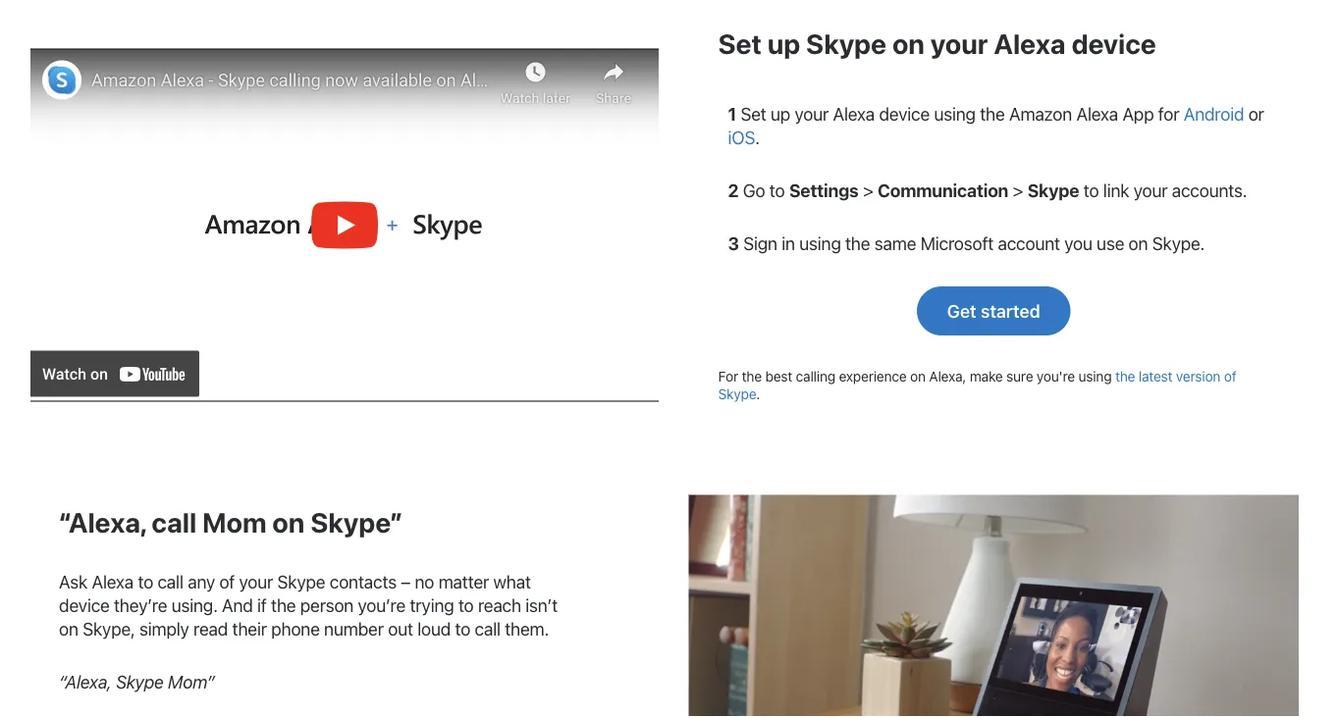Task type: vqa. For each thing, say whether or not it's contained in the screenshot.
the latest version of Skype
yes



Task type: describe. For each thing, give the bounding box(es) containing it.
of inside the latest version of skype
[[1224, 368, 1236, 384]]

device inside ask alexa to call any of your skype contacts – no matter what device they're using. and if the person you're trying to reach isn't on skype, simply read their phone number out loud to call them.
[[59, 595, 110, 616]]

trying
[[410, 595, 454, 616]]

using inside 1 set up your alexa device using the amazon alexa app for android or ios .
[[934, 103, 976, 124]]

skype inside the latest version of skype
[[718, 386, 756, 403]]

"alexa, call mom on skype"
[[59, 506, 402, 538]]

of inside ask alexa to call any of your skype contacts – no matter what device they're using. and if the person you're trying to reach isn't on skype, simply read their phone number out loud to call them.
[[219, 572, 235, 593]]

mom"
[[168, 672, 215, 693]]

on inside ask alexa to call any of your skype contacts – no matter what device they're using. and if the person you're trying to reach isn't on skype, simply read their phone number out loud to call them.
[[59, 619, 78, 640]]

for the best calling experience on alexa, make sure you're using
[[718, 368, 1115, 384]]

alexa inside ask alexa to call any of your skype contacts – no matter what device they're using. and if the person you're trying to reach isn't on skype, simply read their phone number out loud to call them.
[[92, 572, 134, 593]]

alexa left app
[[1076, 103, 1118, 124]]

0 vertical spatial up
[[767, 27, 800, 60]]

them.
[[505, 619, 549, 640]]

to right loud
[[455, 619, 470, 640]]

contacts
[[330, 572, 397, 593]]

simply
[[139, 619, 189, 640]]

person
[[300, 595, 354, 616]]

skype.
[[1152, 233, 1205, 254]]

set inside 1 set up your alexa device using the amazon alexa app for android or ios .
[[741, 103, 766, 124]]

ios link
[[728, 127, 755, 148]]

the left same
[[845, 233, 870, 254]]

mom
[[202, 506, 267, 538]]

the inside ask alexa to call any of your skype contacts – no matter what device they're using. and if the person you're trying to reach isn't on skype, simply read their phone number out loud to call them.
[[271, 595, 296, 616]]

your right link
[[1134, 180, 1168, 201]]

alexa up amazon
[[994, 27, 1066, 60]]

android link
[[1184, 103, 1244, 124]]

the inside the latest version of skype
[[1115, 368, 1135, 384]]

1 set up your alexa device using the amazon alexa app for android or ios .
[[728, 103, 1264, 148]]

the right for at the bottom right of the page
[[742, 368, 762, 384]]

go
[[743, 180, 765, 201]]

"alexa, for "alexa, skype mom"
[[59, 672, 112, 693]]

your inside 1 set up your alexa device using the amazon alexa app for android or ios .
[[795, 103, 829, 124]]

to up they're
[[138, 572, 153, 593]]

2 vertical spatial call
[[475, 619, 501, 640]]

use
[[1097, 233, 1124, 254]]

the latest version of skype link
[[718, 368, 1236, 403]]

no
[[415, 572, 434, 593]]

any
[[188, 572, 215, 593]]

number
[[324, 619, 384, 640]]

sure
[[1006, 368, 1033, 384]]

calling
[[796, 368, 835, 384]]

3 sign in using the same microsoft account you use on skype.
[[728, 233, 1205, 254]]

–
[[401, 572, 410, 593]]

you
[[1064, 233, 1092, 254]]

app
[[1122, 103, 1154, 124]]

for
[[1158, 103, 1179, 124]]

to left link
[[1084, 180, 1099, 201]]

read
[[193, 619, 228, 640]]

they're
[[114, 595, 167, 616]]

alexa,
[[929, 368, 966, 384]]

loud
[[417, 619, 451, 640]]

settings
[[789, 180, 859, 201]]

using.
[[171, 595, 218, 616]]

call mom alexa image
[[689, 495, 1299, 718]]

version
[[1176, 368, 1220, 384]]

0 vertical spatial set
[[718, 27, 762, 60]]

3
[[728, 233, 739, 254]]

up inside 1 set up your alexa device using the amazon alexa app for android or ios .
[[771, 103, 790, 124]]

0 vertical spatial call
[[152, 506, 196, 538]]



Task type: locate. For each thing, give the bounding box(es) containing it.
0 vertical spatial of
[[1224, 368, 1236, 384]]

alexa up settings
[[833, 103, 875, 124]]

on
[[892, 27, 925, 60], [1129, 233, 1148, 254], [910, 368, 926, 384], [272, 506, 305, 538], [59, 619, 78, 640]]

skype
[[806, 27, 887, 60], [1027, 180, 1079, 201], [718, 386, 756, 403], [277, 572, 325, 593], [116, 672, 164, 693]]

"alexa,
[[59, 506, 146, 538], [59, 672, 112, 693]]

2 > from the left
[[1013, 180, 1023, 201]]

make
[[970, 368, 1003, 384]]

amazon
[[1009, 103, 1072, 124]]

skype inside ask alexa to call any of your skype contacts – no matter what device they're using. and if the person you're trying to reach isn't on skype, simply read their phone number out loud to call them.
[[277, 572, 325, 593]]

skype,
[[83, 619, 135, 640]]

the inside 1 set up your alexa device using the amazon alexa app for android or ios .
[[980, 103, 1005, 124]]

out
[[388, 619, 413, 640]]

of right version
[[1224, 368, 1236, 384]]

android
[[1184, 103, 1244, 124]]

account
[[998, 233, 1060, 254]]

1 vertical spatial of
[[219, 572, 235, 593]]

the latest version of skype
[[718, 368, 1236, 403]]

the left amazon
[[980, 103, 1005, 124]]

1 vertical spatial using
[[799, 233, 841, 254]]

or
[[1248, 103, 1264, 124]]

1 vertical spatial "alexa,
[[59, 672, 112, 693]]

get started
[[947, 300, 1040, 321]]

up
[[767, 27, 800, 60], [771, 103, 790, 124]]

"alexa, down skype,
[[59, 672, 112, 693]]

the right if
[[271, 595, 296, 616]]

> right settings
[[863, 180, 873, 201]]

device down ask
[[59, 595, 110, 616]]

to
[[769, 180, 785, 201], [1084, 180, 1099, 201], [138, 572, 153, 593], [458, 595, 474, 616], [455, 619, 470, 640]]

1
[[728, 103, 736, 124]]

1 > from the left
[[863, 180, 873, 201]]

the left latest
[[1115, 368, 1135, 384]]

matter
[[438, 572, 489, 593]]

communication
[[878, 180, 1008, 201]]

1 vertical spatial call
[[157, 572, 183, 593]]

device
[[1071, 27, 1156, 60], [879, 103, 930, 124], [59, 595, 110, 616]]

2 horizontal spatial using
[[1078, 368, 1112, 384]]

started
[[981, 300, 1040, 321]]

ios
[[728, 127, 755, 148]]

the
[[980, 103, 1005, 124], [845, 233, 870, 254], [742, 368, 762, 384], [1115, 368, 1135, 384], [271, 595, 296, 616]]

your
[[930, 27, 988, 60], [795, 103, 829, 124], [1134, 180, 1168, 201], [239, 572, 273, 593]]

link
[[1103, 180, 1129, 201]]

"alexa, for "alexa, call mom on skype"
[[59, 506, 146, 538]]

. inside 1 set up your alexa device using the amazon alexa app for android or ios .
[[755, 127, 760, 148]]

call down reach on the bottom
[[475, 619, 501, 640]]

1 "alexa, from the top
[[59, 506, 146, 538]]

using right in
[[799, 233, 841, 254]]

your up if
[[239, 572, 273, 593]]

2 go to settings > communication > skype to link your accounts.
[[728, 180, 1247, 201]]

accounts.
[[1172, 180, 1247, 201]]

your up settings
[[795, 103, 829, 124]]

skype"
[[310, 506, 402, 538]]

.
[[755, 127, 760, 148], [756, 386, 760, 403]]

0 vertical spatial device
[[1071, 27, 1156, 60]]

alexa
[[994, 27, 1066, 60], [833, 103, 875, 124], [1076, 103, 1118, 124], [92, 572, 134, 593]]

your inside ask alexa to call any of your skype contacts – no matter what device they're using. and if the person you're trying to reach isn't on skype, simply read their phone number out loud to call them.
[[239, 572, 273, 593]]

> up the account
[[1013, 180, 1023, 201]]

set up 1
[[718, 27, 762, 60]]

you're
[[1037, 368, 1075, 384]]

you're
[[358, 595, 406, 616]]

"alexa, skype mom"
[[59, 672, 215, 693]]

call left the mom
[[152, 506, 196, 538]]

your up 1 set up your alexa device using the amazon alexa app for android or ios .
[[930, 27, 988, 60]]

of right any
[[219, 572, 235, 593]]

best
[[765, 368, 792, 384]]

>
[[863, 180, 873, 201], [1013, 180, 1023, 201]]

what
[[493, 572, 531, 593]]

using right you're
[[1078, 368, 1112, 384]]

and
[[222, 595, 253, 616]]

"alexa, up ask
[[59, 506, 146, 538]]

call
[[152, 506, 196, 538], [157, 572, 183, 593], [475, 619, 501, 640]]

set right 1
[[741, 103, 766, 124]]

phone
[[271, 619, 320, 640]]

2 "alexa, from the top
[[59, 672, 112, 693]]

1 vertical spatial device
[[879, 103, 930, 124]]

1 horizontal spatial using
[[934, 103, 976, 124]]

isn't
[[525, 595, 558, 616]]

same
[[874, 233, 916, 254]]

0 vertical spatial using
[[934, 103, 976, 124]]

0 horizontal spatial using
[[799, 233, 841, 254]]

to down matter
[[458, 595, 474, 616]]

ask alexa to call any of your skype contacts – no matter what device they're using. and if the person you're trying to reach isn't on skype, simply read their phone number out loud to call them.
[[59, 572, 558, 640]]

device inside 1 set up your alexa device using the amazon alexa app for android or ios .
[[879, 103, 930, 124]]

set
[[718, 27, 762, 60], [741, 103, 766, 124]]

experience
[[839, 368, 907, 384]]

device down set up skype on your alexa device
[[879, 103, 930, 124]]

in
[[782, 233, 795, 254]]

alexa up they're
[[92, 572, 134, 593]]

device up app
[[1071, 27, 1156, 60]]

0 vertical spatial "alexa,
[[59, 506, 146, 538]]

to right go
[[769, 180, 785, 201]]

get started link
[[917, 287, 1071, 336]]

1 horizontal spatial of
[[1224, 368, 1236, 384]]

get
[[947, 300, 976, 321]]

call left any
[[157, 572, 183, 593]]

ask
[[59, 572, 87, 593]]

1 vertical spatial .
[[756, 386, 760, 403]]

1 vertical spatial set
[[741, 103, 766, 124]]

0 horizontal spatial of
[[219, 572, 235, 593]]

1 horizontal spatial device
[[879, 103, 930, 124]]

1 vertical spatial up
[[771, 103, 790, 124]]

reach
[[478, 595, 521, 616]]

of
[[1224, 368, 1236, 384], [219, 572, 235, 593]]

their
[[232, 619, 267, 640]]

if
[[257, 595, 267, 616]]

0 horizontal spatial device
[[59, 595, 110, 616]]

2 vertical spatial using
[[1078, 368, 1112, 384]]

2 vertical spatial device
[[59, 595, 110, 616]]

set up skype on your alexa device
[[718, 27, 1156, 60]]

1 horizontal spatial >
[[1013, 180, 1023, 201]]

0 vertical spatial .
[[755, 127, 760, 148]]

latest
[[1139, 368, 1172, 384]]

sign
[[743, 233, 777, 254]]

0 horizontal spatial >
[[863, 180, 873, 201]]

2
[[728, 180, 739, 201]]

microsoft
[[920, 233, 994, 254]]

for
[[718, 368, 738, 384]]

using
[[934, 103, 976, 124], [799, 233, 841, 254], [1078, 368, 1112, 384]]

2 horizontal spatial device
[[1071, 27, 1156, 60]]

using down set up skype on your alexa device
[[934, 103, 976, 124]]



